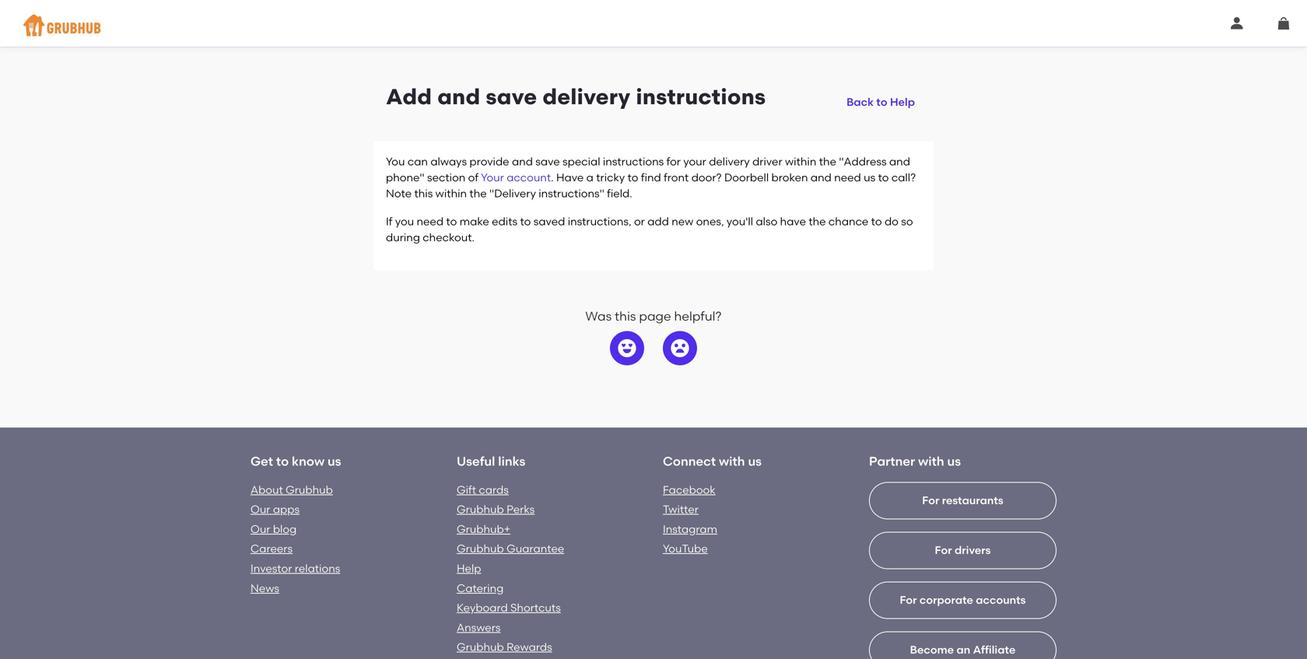 Task type: locate. For each thing, give the bounding box(es) containing it.
the down of
[[470, 187, 487, 200]]

us
[[864, 171, 876, 184], [328, 454, 341, 469], [748, 454, 762, 469], [948, 454, 961, 469]]

so
[[901, 215, 913, 228]]

to right 'back'
[[877, 95, 888, 108]]

note
[[386, 187, 412, 200]]

1 vertical spatial delivery
[[709, 155, 750, 168]]

1 vertical spatial help
[[457, 562, 481, 575]]

. have a tricky to find front door? doorbell broken and need us to call? note this within the "delivery instructions" field.
[[386, 171, 916, 200]]

2 vertical spatial for
[[900, 594, 917, 607]]

our up careers
[[251, 523, 270, 536]]

1 vertical spatial our
[[251, 523, 270, 536]]

call?
[[892, 171, 916, 184]]

tricky
[[596, 171, 625, 184]]

blog
[[273, 523, 297, 536]]

the
[[819, 155, 837, 168], [470, 187, 487, 200], [809, 215, 826, 228]]

to left do
[[871, 215, 882, 228]]

0 vertical spatial this
[[414, 187, 433, 200]]

grubhub inside about grubhub our apps our                                     blog careers investor                                     relations news
[[286, 483, 333, 496]]

you
[[386, 155, 405, 168]]

small image
[[1278, 17, 1290, 30]]

grubhub perks link
[[457, 503, 535, 516]]

help inside 'gift cards grubhub perks grubhub+ grubhub guarantee help catering keyboard shortcuts answers grubhub rewards'
[[457, 562, 481, 575]]

0 vertical spatial help
[[890, 95, 915, 108]]

delivery
[[543, 84, 631, 110], [709, 155, 750, 168]]

become
[[910, 643, 954, 657]]

need down "address
[[835, 171, 861, 184]]

facebook link
[[663, 483, 716, 496]]

0 horizontal spatial help
[[457, 562, 481, 575]]

also
[[756, 215, 778, 228]]

catering
[[457, 582, 504, 595]]

1 with from the left
[[719, 454, 745, 469]]

1 horizontal spatial with
[[918, 454, 945, 469]]

partner with us
[[869, 454, 961, 469]]

doorbell
[[725, 171, 769, 184]]

instructions"
[[539, 187, 605, 200]]

do
[[885, 215, 899, 228]]

the inside the . have a tricky to find front door? doorbell broken and need us to call? note this within the "delivery instructions" field.
[[470, 187, 487, 200]]

the left "address
[[819, 155, 837, 168]]

delivery up special
[[543, 84, 631, 110]]

1 horizontal spatial delivery
[[709, 155, 750, 168]]

save up provide
[[486, 84, 537, 110]]

provide
[[470, 155, 509, 168]]

youtube link
[[663, 542, 708, 555]]

with right 'connect'
[[719, 454, 745, 469]]

1 horizontal spatial within
[[785, 155, 817, 168]]

our down about
[[251, 503, 270, 516]]

gift cards link
[[457, 483, 509, 496]]

instructions,
[[568, 215, 632, 228]]

instagram
[[663, 523, 718, 536]]

our                                     blog link
[[251, 523, 297, 536]]

save up .
[[536, 155, 560, 168]]

instagram link
[[663, 523, 718, 536]]

know
[[292, 454, 325, 469]]

you'll
[[727, 215, 753, 228]]

0 vertical spatial the
[[819, 155, 837, 168]]

0 vertical spatial for
[[923, 494, 940, 507]]

help
[[890, 95, 915, 108], [457, 562, 481, 575]]

us down "address
[[864, 171, 876, 184]]

field.
[[607, 187, 633, 200]]

0 vertical spatial our
[[251, 503, 270, 516]]

0 horizontal spatial need
[[417, 215, 444, 228]]

grubhub guarantee link
[[457, 542, 564, 555]]

grubhub logo image
[[23, 10, 101, 41]]

for drivers
[[935, 544, 991, 557]]

1 horizontal spatial need
[[835, 171, 861, 184]]

account
[[507, 171, 551, 184]]

was this page helpful?
[[586, 309, 722, 324]]

the right have
[[809, 215, 826, 228]]

get
[[251, 454, 273, 469]]

0 horizontal spatial with
[[719, 454, 745, 469]]

add
[[648, 215, 669, 228]]

and
[[438, 84, 481, 110], [512, 155, 533, 168], [890, 155, 911, 168], [811, 171, 832, 184]]

news
[[251, 582, 279, 595]]

instructions up find
[[603, 155, 664, 168]]

0 vertical spatial need
[[835, 171, 861, 184]]

for left drivers
[[935, 544, 952, 557]]

the inside you can always provide and save special instructions for your delivery driver within the "address and phone" section of
[[819, 155, 837, 168]]

phone"
[[386, 171, 425, 184]]

0 vertical spatial instructions
[[636, 84, 766, 110]]

2 vertical spatial the
[[809, 215, 826, 228]]

delivery up doorbell
[[709, 155, 750, 168]]

or
[[634, 215, 645, 228]]

need up checkout.
[[417, 215, 444, 228]]

2 our from the top
[[251, 523, 270, 536]]

for for for restaurants
[[923, 494, 940, 507]]

and up call?
[[890, 155, 911, 168]]

1 vertical spatial save
[[536, 155, 560, 168]]

have
[[780, 215, 806, 228]]

your
[[684, 155, 707, 168]]

for left corporate
[[900, 594, 917, 607]]

was
[[586, 309, 612, 324]]

0 horizontal spatial this
[[414, 187, 433, 200]]

and up account
[[512, 155, 533, 168]]

you
[[395, 215, 414, 228]]

grubhub down answers link at the left
[[457, 641, 504, 654]]

this right was
[[615, 309, 636, 324]]

grubhub down grubhub+
[[457, 542, 504, 555]]

1 vertical spatial within
[[436, 187, 467, 200]]

ones,
[[696, 215, 724, 228]]

accounts
[[976, 594, 1026, 607]]

and inside the . have a tricky to find front door? doorbell broken and need us to call? note this within the "delivery instructions" field.
[[811, 171, 832, 184]]

twitter
[[663, 503, 699, 516]]

keyboard
[[457, 601, 508, 615]]

news link
[[251, 582, 279, 595]]

this inside the . have a tricky to find front door? doorbell broken and need us to call? note this within the "delivery instructions" field.
[[414, 187, 433, 200]]

us right know
[[328, 454, 341, 469]]

driver
[[753, 155, 783, 168]]

investor                                     relations link
[[251, 562, 340, 575]]

affiliate
[[973, 643, 1016, 657]]

0 vertical spatial save
[[486, 84, 537, 110]]

make
[[460, 215, 489, 228]]

0 horizontal spatial delivery
[[543, 84, 631, 110]]

and right broken
[[811, 171, 832, 184]]

back
[[847, 95, 874, 108]]

this down phone"
[[414, 187, 433, 200]]

new
[[672, 215, 694, 228]]

instructions
[[636, 84, 766, 110], [603, 155, 664, 168]]

grubhub
[[286, 483, 333, 496], [457, 503, 504, 516], [457, 542, 504, 555], [457, 641, 504, 654]]

help right 'back'
[[890, 95, 915, 108]]

for corporate accounts
[[900, 594, 1026, 607]]

with
[[719, 454, 745, 469], [918, 454, 945, 469]]

back to help link
[[841, 83, 922, 111]]

us right 'connect'
[[748, 454, 762, 469]]

with right partner
[[918, 454, 945, 469]]

grubhub down know
[[286, 483, 333, 496]]

1 vertical spatial the
[[470, 187, 487, 200]]

for for for corporate accounts
[[900, 594, 917, 607]]

within inside you can always provide and save special instructions for your delivery driver within the "address and phone" section of
[[785, 155, 817, 168]]

an
[[957, 643, 971, 657]]

within down section
[[436, 187, 467, 200]]

0 horizontal spatial within
[[436, 187, 467, 200]]

0 vertical spatial within
[[785, 155, 817, 168]]

relations
[[295, 562, 340, 575]]

within up broken
[[785, 155, 817, 168]]

for corporate accounts link
[[869, 582, 1057, 659]]

helpful?
[[674, 309, 722, 324]]

1 horizontal spatial this
[[615, 309, 636, 324]]

our
[[251, 503, 270, 516], [251, 523, 270, 536]]

2 with from the left
[[918, 454, 945, 469]]

of
[[468, 171, 479, 184]]

need inside if you need to make edits to saved instructions, or add new ones, you'll also have the chance to do so during checkout.
[[417, 215, 444, 228]]

1 vertical spatial instructions
[[603, 155, 664, 168]]

1 vertical spatial for
[[935, 544, 952, 557]]

checkout.
[[423, 231, 475, 244]]

answers link
[[457, 621, 501, 634]]

to left call?
[[878, 171, 889, 184]]

to up checkout.
[[446, 215, 457, 228]]

for left restaurants
[[923, 494, 940, 507]]

save
[[486, 84, 537, 110], [536, 155, 560, 168]]

instructions up your
[[636, 84, 766, 110]]

1 vertical spatial need
[[417, 215, 444, 228]]

help up "catering" link
[[457, 562, 481, 575]]



Task type: vqa. For each thing, say whether or not it's contained in the screenshot.
Duck
no



Task type: describe. For each thing, give the bounding box(es) containing it.
need inside the . have a tricky to find front door? doorbell broken and need us to call? note this within the "delivery instructions" field.
[[835, 171, 861, 184]]

page
[[639, 309, 671, 324]]

1 horizontal spatial help
[[890, 95, 915, 108]]

special
[[563, 155, 600, 168]]

you can always provide and save special instructions for your delivery driver within the "address and phone" section of
[[386, 155, 911, 184]]

for restaurants link
[[869, 482, 1057, 659]]

connect
[[663, 454, 716, 469]]

grubhub+
[[457, 523, 511, 536]]

cards
[[479, 483, 509, 496]]

0 vertical spatial delivery
[[543, 84, 631, 110]]

1 vertical spatial this
[[615, 309, 636, 324]]

grubhub down gift cards link
[[457, 503, 504, 516]]

to right edits
[[520, 215, 531, 228]]

for restaurants
[[923, 494, 1004, 507]]

facebook twitter instagram youtube
[[663, 483, 718, 555]]

youtube
[[663, 542, 708, 555]]

useful
[[457, 454, 495, 469]]

gift
[[457, 483, 476, 496]]

become an affiliate link
[[869, 631, 1057, 659]]

door?
[[692, 171, 722, 184]]

corporate
[[920, 594, 974, 607]]

become an affiliate
[[910, 643, 1016, 657]]

and right add
[[438, 84, 481, 110]]

if
[[386, 215, 393, 228]]

back to help
[[847, 95, 915, 108]]

our apps link
[[251, 503, 300, 516]]

1 our from the top
[[251, 503, 270, 516]]

investor
[[251, 562, 292, 575]]

always
[[431, 155, 467, 168]]

grubhub+ link
[[457, 523, 511, 536]]

partner
[[869, 454, 915, 469]]

small image
[[1231, 17, 1244, 30]]

guarantee
[[507, 542, 564, 555]]

add
[[386, 84, 432, 110]]

about grubhub link
[[251, 483, 333, 496]]

careers
[[251, 542, 293, 555]]

useful links
[[457, 454, 526, 469]]

have
[[556, 171, 584, 184]]

for
[[667, 155, 681, 168]]

with for connect
[[719, 454, 745, 469]]

"address
[[839, 155, 887, 168]]

rewards
[[507, 641, 552, 654]]

add and save delivery instructions
[[386, 84, 766, 110]]

if you need to make edits to saved instructions, or add new ones, you'll also have the chance to do so during checkout.
[[386, 215, 913, 244]]

us up for restaurants
[[948, 454, 961, 469]]

with for partner
[[918, 454, 945, 469]]

the inside if you need to make edits to saved instructions, or add new ones, you'll also have the chance to do so during checkout.
[[809, 215, 826, 228]]

chance
[[829, 215, 869, 228]]

"delivery
[[490, 187, 536, 200]]

delivery inside you can always provide and save special instructions for your delivery driver within the "address and phone" section of
[[709, 155, 750, 168]]

apps
[[273, 503, 300, 516]]

facebook
[[663, 483, 716, 496]]

shortcuts
[[511, 601, 561, 615]]

twitter link
[[663, 503, 699, 516]]

this page was helpful image
[[618, 339, 637, 358]]

us inside the . have a tricky to find front door? doorbell broken and need us to call? note this within the "delivery instructions" field.
[[864, 171, 876, 184]]

this page was not helpful image
[[671, 339, 690, 358]]

edits
[[492, 215, 518, 228]]

drivers
[[955, 544, 991, 557]]

answers
[[457, 621, 501, 634]]

instructions inside you can always provide and save special instructions for your delivery driver within the "address and phone" section of
[[603, 155, 664, 168]]

to right "get"
[[276, 454, 289, 469]]

saved
[[534, 215, 565, 228]]

.
[[551, 171, 554, 184]]

catering link
[[457, 582, 504, 595]]

get to know us
[[251, 454, 341, 469]]

connect with us
[[663, 454, 762, 469]]

find
[[641, 171, 661, 184]]

your
[[481, 171, 504, 184]]

about
[[251, 483, 283, 496]]

during
[[386, 231, 420, 244]]

broken
[[772, 171, 808, 184]]

careers link
[[251, 542, 293, 555]]

within inside the . have a tricky to find front door? doorbell broken and need us to call? note this within the "delivery instructions" field.
[[436, 187, 467, 200]]

for for for drivers
[[935, 544, 952, 557]]

links
[[498, 454, 526, 469]]

your account
[[481, 171, 551, 184]]

to left find
[[628, 171, 639, 184]]

restaurants
[[942, 494, 1004, 507]]

grubhub rewards link
[[457, 641, 552, 654]]

help link
[[457, 562, 481, 575]]

save inside you can always provide and save special instructions for your delivery driver within the "address and phone" section of
[[536, 155, 560, 168]]



